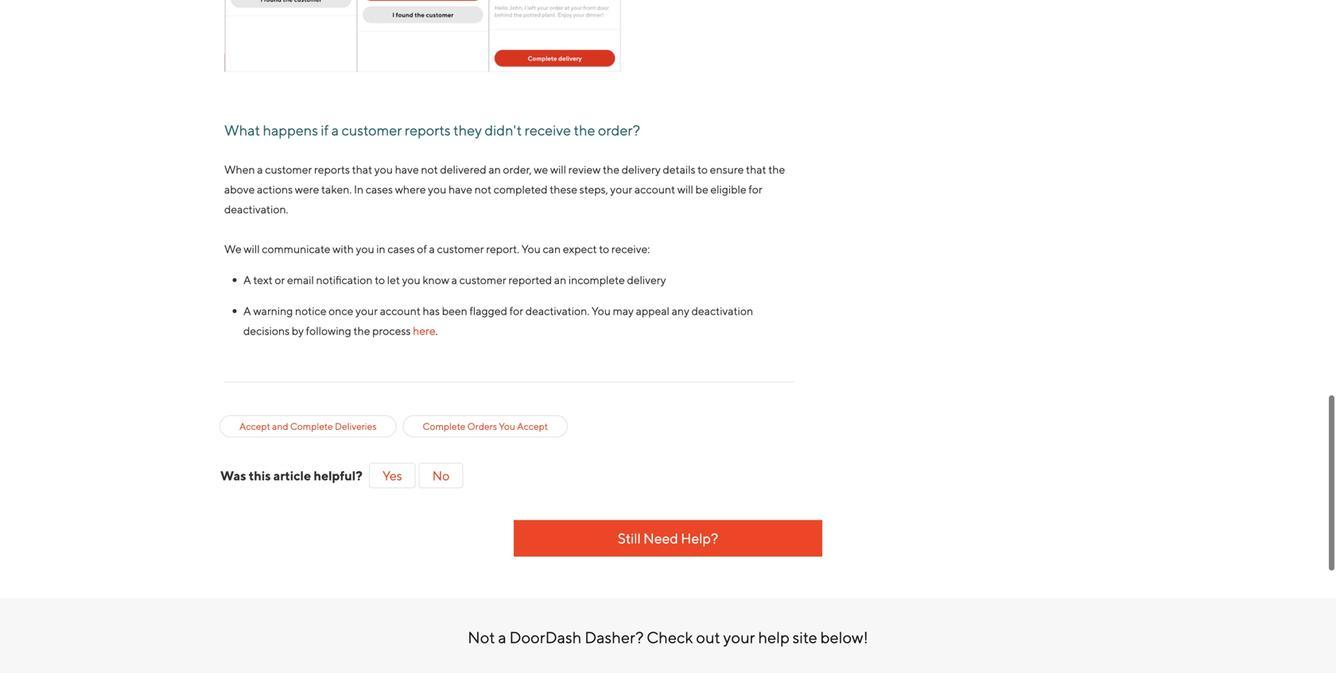 Task type: describe. For each thing, give the bounding box(es) containing it.
with
[[333, 242, 354, 256]]

may
[[613, 305, 634, 318]]

a right know
[[451, 273, 457, 287]]

taken.
[[321, 183, 352, 196]]

2 accept from the left
[[517, 421, 548, 432]]

1 complete from the left
[[290, 421, 333, 432]]

orders
[[467, 421, 497, 432]]

a right the if at the left top of the page
[[331, 122, 339, 139]]

happens
[[263, 122, 318, 139]]

you left in
[[356, 242, 374, 256]]

accept and complete deliveries
[[239, 421, 377, 432]]

still need help? link
[[514, 520, 822, 557]]

report.
[[486, 242, 519, 256]]

user-added image image
[[224, 0, 622, 73]]

a text or email notification to let you know a customer reported an incomplete delivery
[[243, 273, 666, 287]]

you right where
[[428, 183, 446, 196]]

been
[[442, 305, 467, 318]]

1 horizontal spatial will
[[550, 163, 566, 176]]

you right let
[[402, 273, 421, 287]]

your inside when a customer reports that you have not delivered an order, we will review the delivery details to ensure that the above actions were taken. in cases where you have not completed these steps, your account will be eligible for deactivation.
[[610, 183, 633, 196]]

actions
[[257, 183, 293, 196]]

dasher?
[[585, 629, 644, 648]]

below!
[[820, 629, 868, 648]]

receive
[[525, 122, 571, 139]]

once
[[329, 305, 353, 318]]

here
[[413, 324, 436, 338]]

no
[[432, 468, 450, 483]]

doordash
[[509, 629, 582, 648]]

0 horizontal spatial will
[[244, 242, 260, 256]]

details
[[663, 163, 696, 176]]

a warning notice once your account has been flagged for deactivation. you may appeal any deactivation decisions by following the process
[[243, 305, 753, 338]]

above
[[224, 183, 255, 196]]

1 vertical spatial an
[[554, 273, 566, 287]]

what
[[224, 122, 260, 139]]

1 vertical spatial cases
[[388, 242, 415, 256]]

any
[[672, 305, 689, 318]]

complete orders you accept link
[[423, 419, 548, 434]]

the inside a warning notice once your account has been flagged for deactivation. you may appeal any deactivation decisions by following the process
[[354, 324, 370, 338]]

1 vertical spatial to
[[599, 242, 609, 256]]

order,
[[503, 163, 532, 176]]

2 that from the left
[[746, 163, 766, 176]]

out
[[696, 629, 720, 648]]

receive:
[[611, 242, 650, 256]]

warning
[[253, 305, 293, 318]]

site
[[793, 629, 817, 648]]

text
[[253, 273, 273, 287]]

ensure
[[710, 163, 744, 176]]

help
[[758, 629, 790, 648]]

yes
[[383, 468, 402, 483]]

were
[[295, 183, 319, 196]]

can
[[543, 242, 561, 256]]

email
[[287, 273, 314, 287]]

has
[[423, 305, 440, 318]]

and
[[272, 421, 288, 432]]

where
[[395, 183, 426, 196]]

customer up a text or email notification to let you know a customer reported an incomplete delivery
[[437, 242, 484, 256]]

following
[[306, 324, 351, 338]]

a for a warning notice once your account has been flagged for deactivation. you may appeal any deactivation decisions by following the process
[[243, 305, 251, 318]]

we will communicate with you in cases of a customer report. you can expect to receive:
[[224, 242, 650, 256]]

yes button
[[369, 463, 416, 489]]

notification
[[316, 273, 373, 287]]

this
[[249, 468, 271, 483]]

expect
[[563, 242, 597, 256]]

cases inside when a customer reports that you have not delivered an order, we will review the delivery details to ensure that the above actions were taken. in cases where you have not completed these steps, your account will be eligible for deactivation.
[[366, 183, 393, 196]]

completed
[[494, 183, 548, 196]]

1 accept from the left
[[239, 421, 270, 432]]

was this article helpful?
[[220, 468, 363, 483]]

these
[[550, 183, 577, 196]]

you for report.
[[522, 242, 541, 256]]

account inside when a customer reports that you have not delivered an order, we will review the delivery details to ensure that the above actions were taken. in cases where you have not completed these steps, your account will be eligible for deactivation.
[[635, 183, 675, 196]]

was
[[220, 468, 246, 483]]

or
[[275, 273, 285, 287]]

1 horizontal spatial have
[[449, 183, 472, 196]]

delivered
[[440, 163, 487, 176]]

1 horizontal spatial not
[[475, 183, 492, 196]]

still need help?
[[618, 530, 718, 547]]

complete orders you accept
[[423, 421, 548, 432]]

.
[[436, 324, 438, 338]]

decisions
[[243, 324, 290, 338]]



Task type: vqa. For each thing, say whether or not it's contained in the screenshot.
A Warning Notice Once Your Account Has Been Flagged For Deactivation. You May Appeal Any Deactivation Decisions By Following The Process
yes



Task type: locate. For each thing, give the bounding box(es) containing it.
in
[[354, 183, 364, 196]]

you left may
[[592, 305, 611, 318]]

still
[[618, 530, 641, 547]]

2 horizontal spatial to
[[698, 163, 708, 176]]

0 horizontal spatial have
[[395, 163, 419, 176]]

to inside when a customer reports that you have not delivered an order, we will review the delivery details to ensure that the above actions were taken. in cases where you have not completed these steps, your account will be eligible for deactivation.
[[698, 163, 708, 176]]

0 vertical spatial for
[[749, 183, 763, 196]]

1 horizontal spatial for
[[749, 183, 763, 196]]

0 horizontal spatial you
[[499, 421, 515, 432]]

delivery
[[622, 163, 661, 176], [627, 273, 666, 287]]

an
[[489, 163, 501, 176], [554, 273, 566, 287]]

0 vertical spatial you
[[522, 242, 541, 256]]

1 a from the top
[[243, 273, 251, 287]]

2 a from the top
[[243, 305, 251, 318]]

1 vertical spatial your
[[356, 305, 378, 318]]

a right "of"
[[429, 242, 435, 256]]

1 vertical spatial for
[[510, 305, 523, 318]]

the left 'process'
[[354, 324, 370, 338]]

deactivation. down above
[[224, 203, 288, 216]]

order?
[[598, 122, 640, 139]]

not a doordash dasher? check out your help site below!
[[468, 629, 868, 648]]

0 horizontal spatial accept
[[239, 421, 270, 432]]

you down what happens if a customer reports they didn't receive the order? on the top of the page
[[374, 163, 393, 176]]

1 horizontal spatial account
[[635, 183, 675, 196]]

customer up flagged
[[459, 273, 506, 287]]

to left let
[[375, 273, 385, 287]]

1 that from the left
[[352, 163, 372, 176]]

know
[[423, 273, 449, 287]]

the
[[574, 122, 595, 139], [603, 163, 620, 176], [769, 163, 785, 176], [354, 324, 370, 338]]

eligible
[[711, 183, 747, 196]]

1 vertical spatial delivery
[[627, 273, 666, 287]]

not
[[468, 629, 495, 648]]

customer
[[342, 122, 402, 139], [265, 163, 312, 176], [437, 242, 484, 256], [459, 273, 506, 287]]

for inside when a customer reports that you have not delivered an order, we will review the delivery details to ensure that the above actions were taken. in cases where you have not completed these steps, your account will be eligible for deactivation.
[[749, 183, 763, 196]]

complete right and
[[290, 421, 333, 432]]

didn't
[[485, 122, 522, 139]]

your right out
[[723, 629, 755, 648]]

1 horizontal spatial to
[[599, 242, 609, 256]]

customer right the if at the left top of the page
[[342, 122, 402, 139]]

0 horizontal spatial complete
[[290, 421, 333, 432]]

you
[[374, 163, 393, 176], [428, 183, 446, 196], [356, 242, 374, 256], [402, 273, 421, 287]]

if
[[321, 122, 329, 139]]

1 horizontal spatial your
[[610, 183, 633, 196]]

for
[[749, 183, 763, 196], [510, 305, 523, 318]]

flagged
[[470, 305, 507, 318]]

reports inside when a customer reports that you have not delivered an order, we will review the delivery details to ensure that the above actions were taken. in cases where you have not completed these steps, your account will be eligible for deactivation.
[[314, 163, 350, 176]]

1 horizontal spatial an
[[554, 273, 566, 287]]

0 horizontal spatial that
[[352, 163, 372, 176]]

have up where
[[395, 163, 419, 176]]

account up 'process'
[[380, 305, 421, 318]]

0 vertical spatial have
[[395, 163, 419, 176]]

account down details
[[635, 183, 675, 196]]

1 vertical spatial will
[[677, 183, 693, 196]]

0 vertical spatial deactivation.
[[224, 203, 288, 216]]

article
[[273, 468, 311, 483]]

when a customer reports that you have not delivered an order, we will review the delivery details to ensure that the above actions were taken. in cases where you have not completed these steps, your account will be eligible for deactivation.
[[224, 163, 785, 216]]

0 horizontal spatial for
[[510, 305, 523, 318]]

delivery up appeal
[[627, 273, 666, 287]]

be
[[696, 183, 708, 196]]

here link
[[413, 324, 436, 338]]

customer up actions
[[265, 163, 312, 176]]

appeal
[[636, 305, 670, 318]]

you inside a warning notice once your account has been flagged for deactivation. you may appeal any deactivation decisions by following the process
[[592, 305, 611, 318]]

0 horizontal spatial your
[[356, 305, 378, 318]]

1 horizontal spatial deactivation.
[[525, 305, 590, 318]]

by
[[292, 324, 304, 338]]

0 vertical spatial to
[[698, 163, 708, 176]]

deactivation. inside a warning notice once your account has been flagged for deactivation. you may appeal any deactivation decisions by following the process
[[525, 305, 590, 318]]

a left warning on the top
[[243, 305, 251, 318]]

2 vertical spatial to
[[375, 273, 385, 287]]

2 vertical spatial your
[[723, 629, 755, 648]]

1 vertical spatial have
[[449, 183, 472, 196]]

2 horizontal spatial your
[[723, 629, 755, 648]]

will right we
[[550, 163, 566, 176]]

that
[[352, 163, 372, 176], [746, 163, 766, 176]]

cases right in
[[388, 242, 415, 256]]

notice
[[295, 305, 327, 318]]

cases right 'in'
[[366, 183, 393, 196]]

1 horizontal spatial reports
[[405, 122, 451, 139]]

the left order?
[[574, 122, 595, 139]]

to right expect
[[599, 242, 609, 256]]

here .
[[413, 324, 438, 338]]

your
[[610, 183, 633, 196], [356, 305, 378, 318], [723, 629, 755, 648]]

a
[[243, 273, 251, 287], [243, 305, 251, 318]]

need
[[643, 530, 678, 547]]

0 vertical spatial not
[[421, 163, 438, 176]]

not up where
[[421, 163, 438, 176]]

1 horizontal spatial you
[[522, 242, 541, 256]]

0 horizontal spatial to
[[375, 273, 385, 287]]

complete left orders
[[423, 421, 466, 432]]

1 vertical spatial reports
[[314, 163, 350, 176]]

2 vertical spatial will
[[244, 242, 260, 256]]

2 complete from the left
[[423, 421, 466, 432]]

0 vertical spatial cases
[[366, 183, 393, 196]]

a left text
[[243, 273, 251, 287]]

will right the we
[[244, 242, 260, 256]]

0 vertical spatial delivery
[[622, 163, 661, 176]]

have down delivered
[[449, 183, 472, 196]]

help?
[[681, 530, 718, 547]]

your right once
[[356, 305, 378, 318]]

1 vertical spatial not
[[475, 183, 492, 196]]

1 vertical spatial deactivation.
[[525, 305, 590, 318]]

0 vertical spatial will
[[550, 163, 566, 176]]

let
[[387, 273, 400, 287]]

deliveries
[[335, 421, 377, 432]]

0 horizontal spatial an
[[489, 163, 501, 176]]

communicate
[[262, 242, 330, 256]]

check
[[647, 629, 693, 648]]

you
[[522, 242, 541, 256], [592, 305, 611, 318], [499, 421, 515, 432]]

0 vertical spatial your
[[610, 183, 633, 196]]

what happens if a customer reports they didn't receive the order?
[[224, 122, 640, 139]]

deactivation. down the reported
[[525, 305, 590, 318]]

reports
[[405, 122, 451, 139], [314, 163, 350, 176]]

a for a text or email notification to let you know a customer reported an incomplete delivery
[[243, 273, 251, 287]]

will left be
[[677, 183, 693, 196]]

the right the ensure
[[769, 163, 785, 176]]

not
[[421, 163, 438, 176], [475, 183, 492, 196]]

that up 'in'
[[352, 163, 372, 176]]

we
[[534, 163, 548, 176]]

0 vertical spatial reports
[[405, 122, 451, 139]]

2 horizontal spatial you
[[592, 305, 611, 318]]

to up be
[[698, 163, 708, 176]]

you right orders
[[499, 421, 515, 432]]

a inside a warning notice once your account has been flagged for deactivation. you may appeal any deactivation decisions by following the process
[[243, 305, 251, 318]]

1 horizontal spatial complete
[[423, 421, 466, 432]]

an right the reported
[[554, 273, 566, 287]]

the up steps,
[[603, 163, 620, 176]]

for right eligible
[[749, 183, 763, 196]]

0 vertical spatial an
[[489, 163, 501, 176]]

accept right orders
[[517, 421, 548, 432]]

in
[[376, 242, 385, 256]]

for right flagged
[[510, 305, 523, 318]]

an left the order,
[[489, 163, 501, 176]]

0 vertical spatial account
[[635, 183, 675, 196]]

customer inside when a customer reports that you have not delivered an order, we will review the delivery details to ensure that the above actions were taken. in cases where you have not completed these steps, your account will be eligible for deactivation.
[[265, 163, 312, 176]]

reported
[[509, 273, 552, 287]]

1 vertical spatial account
[[380, 305, 421, 318]]

your right steps,
[[610, 183, 633, 196]]

1 horizontal spatial accept
[[517, 421, 548, 432]]

0 horizontal spatial reports
[[314, 163, 350, 176]]

for inside a warning notice once your account has been flagged for deactivation. you may appeal any deactivation decisions by following the process
[[510, 305, 523, 318]]

account
[[635, 183, 675, 196], [380, 305, 421, 318]]

delivery inside when a customer reports that you have not delivered an order, we will review the delivery details to ensure that the above actions were taken. in cases where you have not completed these steps, your account will be eligible for deactivation.
[[622, 163, 661, 176]]

reports up taken.
[[314, 163, 350, 176]]

accept
[[239, 421, 270, 432], [517, 421, 548, 432]]

to
[[698, 163, 708, 176], [599, 242, 609, 256], [375, 273, 385, 287]]

accept left and
[[239, 421, 270, 432]]

2 vertical spatial you
[[499, 421, 515, 432]]

incomplete
[[569, 273, 625, 287]]

will
[[550, 163, 566, 176], [677, 183, 693, 196], [244, 242, 260, 256]]

cases
[[366, 183, 393, 196], [388, 242, 415, 256]]

steps,
[[580, 183, 608, 196]]

they
[[453, 122, 482, 139]]

not down delivered
[[475, 183, 492, 196]]

0 vertical spatial a
[[243, 273, 251, 287]]

a right the not
[[498, 629, 506, 648]]

0 horizontal spatial account
[[380, 305, 421, 318]]

you for deactivation.
[[592, 305, 611, 318]]

1 vertical spatial you
[[592, 305, 611, 318]]

helpful?
[[314, 468, 363, 483]]

a
[[331, 122, 339, 139], [257, 163, 263, 176], [429, 242, 435, 256], [451, 273, 457, 287], [498, 629, 506, 648]]

review
[[568, 163, 601, 176]]

no button
[[419, 463, 463, 489]]

account inside a warning notice once your account has been flagged for deactivation. you may appeal any deactivation decisions by following the process
[[380, 305, 421, 318]]

accept and complete deliveries link
[[239, 419, 377, 434]]

when
[[224, 163, 255, 176]]

2 horizontal spatial will
[[677, 183, 693, 196]]

a inside when a customer reports that you have not delivered an order, we will review the delivery details to ensure that the above actions were taken. in cases where you have not completed these steps, your account will be eligible for deactivation.
[[257, 163, 263, 176]]

0 horizontal spatial deactivation.
[[224, 203, 288, 216]]

1 horizontal spatial that
[[746, 163, 766, 176]]

deactivation. inside when a customer reports that you have not delivered an order, we will review the delivery details to ensure that the above actions were taken. in cases where you have not completed these steps, your account will be eligible for deactivation.
[[224, 203, 288, 216]]

0 horizontal spatial not
[[421, 163, 438, 176]]

your inside a warning notice once your account has been flagged for deactivation. you may appeal any deactivation decisions by following the process
[[356, 305, 378, 318]]

of
[[417, 242, 427, 256]]

reports left they
[[405, 122, 451, 139]]

an inside when a customer reports that you have not delivered an order, we will review the delivery details to ensure that the above actions were taken. in cases where you have not completed these steps, your account will be eligible for deactivation.
[[489, 163, 501, 176]]

delivery left details
[[622, 163, 661, 176]]

we
[[224, 242, 242, 256]]

process
[[372, 324, 411, 338]]

deactivation
[[692, 305, 753, 318]]

that right the ensure
[[746, 163, 766, 176]]

you left can
[[522, 242, 541, 256]]

1 vertical spatial a
[[243, 305, 251, 318]]

a right when
[[257, 163, 263, 176]]



